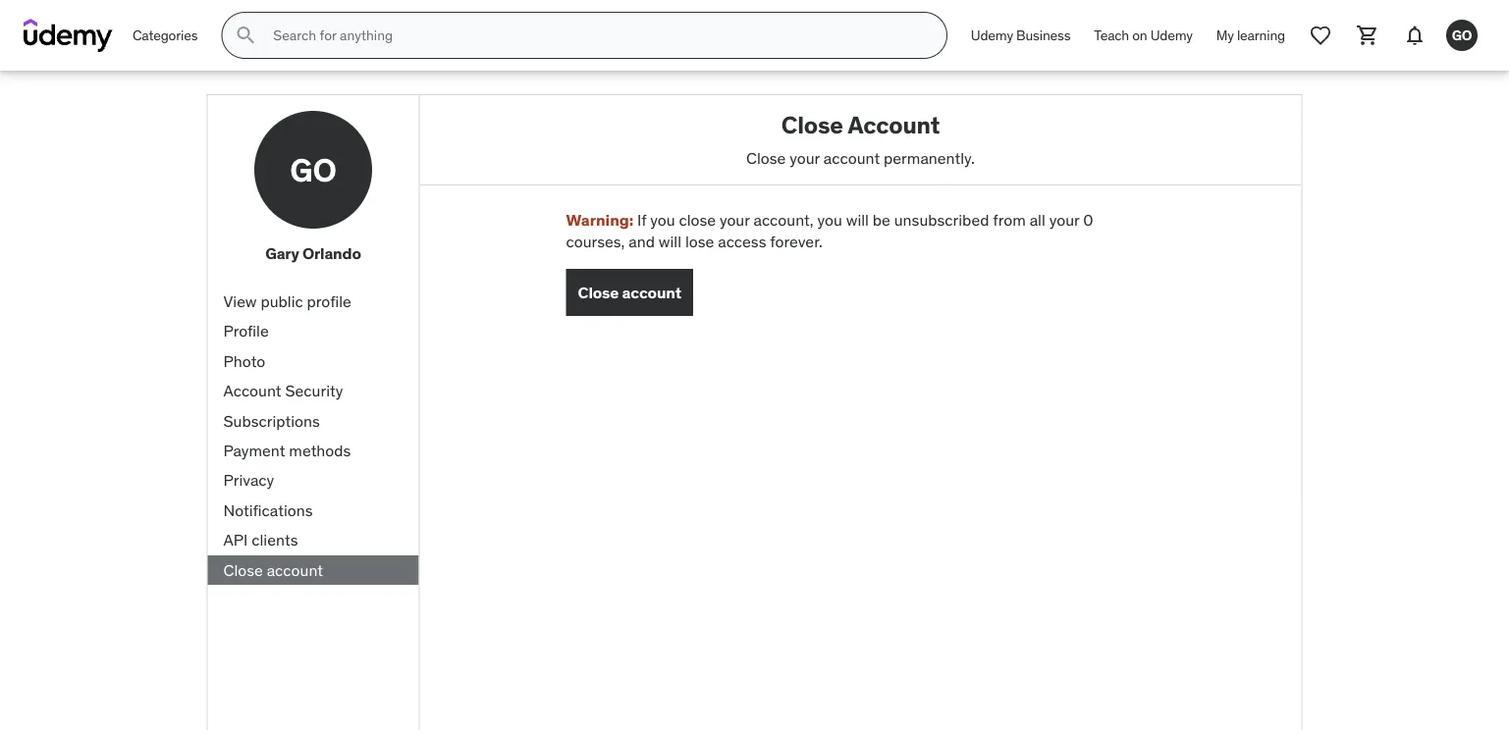 Task type: describe. For each thing, give the bounding box(es) containing it.
view public profile profile photo account security subscriptions payment methods privacy notifications api clients close account
[[223, 291, 351, 580]]

from
[[993, 210, 1026, 230]]

close account close your account permanently.
[[746, 110, 975, 168]]

notifications
[[223, 500, 313, 520]]

udemy business
[[971, 26, 1071, 44]]

teach on udemy
[[1094, 26, 1193, 44]]

orlando
[[302, 244, 361, 264]]

account inside the close account close your account permanently.
[[824, 148, 880, 168]]

close account button
[[566, 269, 693, 316]]

business
[[1016, 26, 1071, 44]]

account inside view public profile profile photo account security subscriptions payment methods privacy notifications api clients close account
[[223, 381, 281, 401]]

0 vertical spatial will
[[846, 210, 869, 230]]

teach on udemy link
[[1082, 12, 1205, 59]]

categories button
[[121, 12, 209, 59]]

teach
[[1094, 26, 1129, 44]]

wishlist image
[[1309, 24, 1332, 47]]

my learning link
[[1205, 12, 1297, 59]]

lose
[[685, 232, 714, 252]]

learning
[[1237, 26, 1285, 44]]

on
[[1132, 26, 1147, 44]]

my
[[1216, 26, 1234, 44]]

security
[[285, 381, 343, 401]]

account inside view public profile profile photo account security subscriptions payment methods privacy notifications api clients close account
[[267, 560, 323, 580]]

Search for anything text field
[[269, 19, 923, 52]]

notifications link
[[208, 496, 419, 526]]

udemy image
[[24, 19, 113, 52]]

account inside the close account close your account permanently.
[[848, 110, 940, 139]]

courses,
[[566, 232, 625, 252]]

clients
[[252, 530, 298, 550]]

categories
[[133, 26, 198, 44]]

warning:
[[566, 210, 634, 230]]

be
[[873, 210, 890, 230]]

payment
[[223, 441, 285, 461]]

profile
[[223, 321, 269, 341]]

close inside view public profile profile photo account security subscriptions payment methods privacy notifications api clients close account
[[223, 560, 263, 580]]

api
[[223, 530, 248, 550]]

notifications image
[[1403, 24, 1427, 47]]

public
[[261, 291, 303, 311]]

privacy
[[223, 470, 274, 491]]

if
[[637, 210, 646, 230]]



Task type: vqa. For each thing, say whether or not it's contained in the screenshot.
course
no



Task type: locate. For each thing, give the bounding box(es) containing it.
your for you
[[720, 210, 750, 230]]

photo
[[223, 351, 265, 371]]

your inside the close account close your account permanently.
[[790, 148, 820, 168]]

you right the if
[[650, 210, 675, 230]]

gary
[[265, 244, 299, 264]]

2 udemy from the left
[[1150, 26, 1193, 44]]

unsubscribed
[[894, 210, 989, 230]]

account up be
[[824, 148, 880, 168]]

udemy left business
[[971, 26, 1013, 44]]

close
[[781, 110, 843, 139], [746, 148, 786, 168], [578, 282, 619, 302], [223, 560, 263, 580]]

privacy link
[[208, 466, 419, 496]]

1 horizontal spatial go
[[1452, 26, 1472, 44]]

you up forever.
[[817, 210, 842, 230]]

photo link
[[208, 347, 419, 376]]

profile link
[[208, 317, 419, 347]]

1 horizontal spatial account
[[622, 282, 681, 302]]

2 you from the left
[[817, 210, 842, 230]]

2 horizontal spatial your
[[1049, 210, 1079, 230]]

close account link
[[208, 556, 419, 585]]

0 horizontal spatial will
[[659, 232, 681, 252]]

forever.
[[770, 232, 823, 252]]

0 horizontal spatial you
[[650, 210, 675, 230]]

gary orlando
[[265, 244, 361, 264]]

udemy business link
[[959, 12, 1082, 59]]

udemy right on
[[1150, 26, 1193, 44]]

0 vertical spatial account
[[848, 110, 940, 139]]

2 horizontal spatial account
[[824, 148, 880, 168]]

subscriptions link
[[208, 406, 419, 436]]

account down api clients link
[[267, 560, 323, 580]]

and
[[629, 232, 655, 252]]

will left be
[[846, 210, 869, 230]]

access
[[718, 232, 766, 252]]

1 vertical spatial will
[[659, 232, 681, 252]]

0 horizontal spatial udemy
[[971, 26, 1013, 44]]

your
[[790, 148, 820, 168], [720, 210, 750, 230], [1049, 210, 1079, 230]]

1 vertical spatial go
[[290, 150, 337, 189]]

1 you from the left
[[650, 210, 675, 230]]

go
[[1452, 26, 1472, 44], [290, 150, 337, 189]]

0 vertical spatial account
[[824, 148, 880, 168]]

api clients link
[[208, 526, 419, 556]]

1 horizontal spatial your
[[790, 148, 820, 168]]

0 horizontal spatial account
[[267, 560, 323, 580]]

account inside button
[[622, 282, 681, 302]]

0 horizontal spatial your
[[720, 210, 750, 230]]

1 horizontal spatial udemy
[[1150, 26, 1193, 44]]

if you close your account, you will be unsubscribed from all your 0 courses, and will lose access forever.
[[566, 210, 1093, 252]]

permanently.
[[884, 148, 975, 168]]

1 horizontal spatial account
[[848, 110, 940, 139]]

account down photo
[[223, 381, 281, 401]]

account security link
[[208, 376, 419, 406]]

0 vertical spatial go
[[1452, 26, 1472, 44]]

2 vertical spatial account
[[267, 560, 323, 580]]

your up 'account,'
[[790, 148, 820, 168]]

view public profile link
[[208, 287, 419, 317]]

profile
[[307, 291, 351, 311]]

submit search image
[[234, 24, 258, 47]]

will right and
[[659, 232, 681, 252]]

1 horizontal spatial you
[[817, 210, 842, 230]]

close
[[679, 210, 716, 230]]

account
[[824, 148, 880, 168], [622, 282, 681, 302], [267, 560, 323, 580]]

payment methods link
[[208, 436, 419, 466]]

1 udemy from the left
[[971, 26, 1013, 44]]

0 horizontal spatial account
[[223, 381, 281, 401]]

view
[[223, 291, 257, 311]]

0
[[1083, 210, 1093, 230]]

udemy
[[971, 26, 1013, 44], [1150, 26, 1193, 44]]

methods
[[289, 441, 351, 461]]

1 vertical spatial account
[[622, 282, 681, 302]]

account down and
[[622, 282, 681, 302]]

go link
[[1438, 12, 1486, 59]]

will
[[846, 210, 869, 230], [659, 232, 681, 252]]

close account
[[578, 282, 681, 302]]

you
[[650, 210, 675, 230], [817, 210, 842, 230]]

1 horizontal spatial will
[[846, 210, 869, 230]]

go up gary orlando at the top left of the page
[[290, 150, 337, 189]]

account,
[[754, 210, 814, 230]]

subscriptions
[[223, 411, 320, 431]]

1 vertical spatial account
[[223, 381, 281, 401]]

my learning
[[1216, 26, 1285, 44]]

go right notifications image
[[1452, 26, 1472, 44]]

your up access
[[720, 210, 750, 230]]

close inside button
[[578, 282, 619, 302]]

account up permanently.
[[848, 110, 940, 139]]

0 horizontal spatial go
[[290, 150, 337, 189]]

account
[[848, 110, 940, 139], [223, 381, 281, 401]]

shopping cart with 0 items image
[[1356, 24, 1380, 47]]

your for account
[[790, 148, 820, 168]]

your left 0
[[1049, 210, 1079, 230]]

all
[[1030, 210, 1046, 230]]



